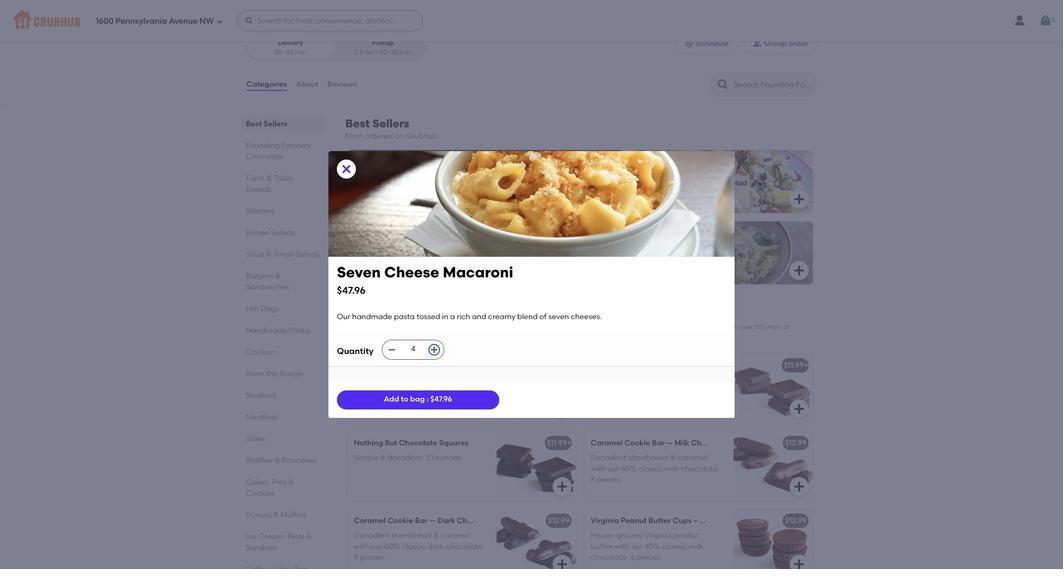 Task type: describe. For each thing, give the bounding box(es) containing it.
farm & table breads tab
[[246, 173, 320, 195]]

our inside house-ground virginia peanut butter with our 40% classic milk chocolate. 6 pieces.
[[632, 543, 643, 552]]

pieces. for 40%
[[597, 476, 622, 485]]

Input item quantity number field
[[402, 340, 425, 360]]

our for 60%
[[371, 543, 383, 552]]

star icon image
[[246, 1, 257, 11]]

delivery
[[396, 2, 420, 10]]

pennsylvania
[[116, 16, 167, 26]]

burgers & sandwiches
[[246, 272, 289, 292]]

svg image inside 1 button
[[1040, 14, 1052, 27]]

breads
[[246, 185, 271, 194]]

pickup 0.5 mi • 20–30 min
[[354, 39, 411, 56]]

almond
[[354, 361, 382, 370]]

southern
[[640, 179, 673, 188]]

bag
[[410, 395, 425, 404]]

nothing
[[354, 439, 383, 448]]

10 for french
[[444, 376, 451, 385]]

good
[[311, 2, 328, 10]]

decadent.
[[387, 454, 425, 463]]

best sellers most ordered on grubhub
[[345, 117, 438, 141]]

ounces. inside pieces of crisp, lightly sweetened crepes. 10 ounces.
[[628, 387, 656, 396]]

family-
[[637, 324, 659, 331]]

caramel cookie bar -- milk chocolate
[[591, 439, 730, 448]]

avenue
[[169, 16, 198, 26]]

ounces. for french
[[453, 376, 480, 385]]

decadent for 40%
[[591, 454, 627, 463]]

0 horizontal spatial of
[[540, 313, 547, 322]]

150
[[754, 324, 764, 331]]

8 for decadent shortbread & caramel with our 60% classic dark chocolate. 8 pieces.
[[354, 553, 358, 562]]

& right "simple" at left
[[380, 454, 386, 463]]

time
[[381, 2, 395, 10]]

caramel cookie bar -- milk chocolate image
[[734, 432, 813, 501]]

dogs
[[261, 305, 279, 314]]

years
[[766, 324, 782, 331]]

creamy
[[488, 313, 516, 322]]

0 vertical spatial virginia
[[591, 517, 619, 526]]

hot
[[246, 305, 259, 314]]

fried
[[674, 179, 693, 188]]

pasta
[[289, 326, 309, 335]]

cakes,
[[246, 478, 270, 487]]

hot dogs tab
[[246, 304, 320, 315]]

salads inside tab
[[271, 229, 295, 238]]

$11.99 for french crunch chocolate squares
[[784, 361, 804, 370]]

good food
[[311, 2, 344, 10]]

southern fried chicken salad $20.50
[[640, 179, 747, 200]]

min inside the delivery 20–35 min
[[295, 48, 306, 56]]

owned
[[659, 324, 679, 331]]

cream,
[[259, 533, 286, 542]]

peanut
[[621, 517, 647, 526]]

decadent for 60%
[[354, 532, 390, 541]]

$11.99 + for caramel cookie bar -- milk chocolate
[[547, 439, 572, 448]]

& inside the decadent shortbread & caramel with our 40% classic milk chocolate. 8 pieces.
[[670, 454, 676, 463]]

chocolatier
[[526, 324, 561, 331]]

sides tab
[[246, 434, 320, 445]]

simple & decadent. 10 ounces.
[[354, 454, 463, 463]]

from
[[246, 370, 264, 379]]

lightly roasted almonds. 10 ounces.
[[354, 376, 480, 385]]

squares for nothing but chocolate squares
[[439, 439, 469, 448]]

people icon image
[[754, 40, 762, 48]]

crunch
[[618, 361, 644, 370]]

starters
[[246, 207, 274, 216]]

1 button
[[1040, 11, 1055, 30]]

virginia peanut butter cups – milk chocolate image
[[734, 510, 813, 570]]

pieces. for 60%
[[360, 553, 385, 562]]

of inside pieces of crisp, lightly sweetened crepes. 10 ounces.
[[616, 376, 623, 385]]

classic inside house-ground virginia peanut butter with our 40% classic milk chocolate. 6 pieces.
[[663, 543, 687, 552]]

1 horizontal spatial and
[[472, 313, 486, 322]]

lightly
[[354, 376, 378, 385]]

house-
[[591, 532, 617, 541]]

founding for founding farmers chocolate artisan, house-crafted chocolate made with the american chocolatier legend - guittard (tm) - family-owned and operated with over 150 years of expertise and honorable sourcing. perfect melt, smooth & luscious, never waxy, no fillers, no artificial ingredients.
[[345, 309, 397, 322]]

classic for dark
[[402, 543, 426, 552]]

$12.99 for caramel cookie bar -- dark chocolate
[[548, 517, 570, 526]]

in
[[442, 313, 448, 322]]

cookie for 60%
[[388, 517, 413, 526]]

crafted
[[392, 324, 415, 331]]

farmers for founding farmers chocolate artisan, house-crafted chocolate made with the american chocolatier legend - guittard (tm) - family-owned and operated with over 150 years of expertise and honorable sourcing. perfect melt, smooth & luscious, never waxy, no fillers, no artificial ingredients.
[[400, 309, 446, 322]]

2 vertical spatial and
[[375, 333, 387, 341]]

ice cream, pints & sundaes
[[246, 533, 312, 553]]

$12.99 for caramel cookie bar -- milk chocolate
[[785, 439, 807, 448]]

table
[[274, 174, 293, 183]]

cookie for 40%
[[625, 439, 650, 448]]

10 for caramel
[[426, 454, 434, 463]]

burgers
[[246, 272, 273, 281]]

shortbread for 40%
[[629, 454, 668, 463]]

salad inside button
[[668, 250, 690, 259]]

honorable
[[389, 333, 420, 341]]

+ for french crunch chocolate squares
[[567, 361, 572, 370]]

almonds.
[[409, 376, 442, 385]]

cheese for seven cheese macaroni $47.96
[[384, 264, 439, 282]]

classic for milk
[[639, 465, 663, 474]]

ice
[[246, 533, 257, 542]]

virginia peanut butter cups – milk chocolate
[[591, 517, 755, 526]]

best sellers
[[246, 120, 287, 129]]

2 no from the left
[[616, 333, 624, 341]]

farm
[[246, 174, 265, 183]]

about
[[296, 80, 319, 89]]

$11.99 inside seven cheese macaroni $11.99
[[356, 263, 376, 272]]

$11.99 for nothing but chocolate squares
[[547, 439, 567, 448]]

& inside founding farmers chocolate artisan, house-crafted chocolate made with the american chocolatier legend - guittard (tm) - family-owned and operated with over 150 years of expertise and honorable sourcing. perfect melt, smooth & luscious, never waxy, no fillers, no artificial ingredients.
[[517, 333, 522, 341]]

rich
[[457, 313, 470, 322]]

ice cream, pints & sundaes tab
[[246, 532, 320, 554]]

& inside cakes, pies & cookies
[[288, 478, 294, 487]]

milk for –
[[700, 517, 714, 526]]

handmade
[[246, 326, 287, 335]]

squares up almonds.
[[424, 361, 454, 370]]

& inside ice cream, pints & sundaes
[[306, 533, 312, 542]]

seven for seven cheese macaroni $11.99
[[356, 250, 377, 259]]

french crunch chocolate squares
[[591, 361, 716, 370]]

nothing but chocolate squares
[[354, 439, 469, 448]]

of inside founding farmers chocolate artisan, house-crafted chocolate made with the american chocolatier legend - guittard (tm) - family-owned and operated with over 150 years of expertise and honorable sourcing. perfect melt, smooth & luscious, never waxy, no fillers, no artificial ingredients.
[[784, 324, 790, 331]]

seven cheese macaroni $11.99
[[356, 250, 443, 272]]

$11.99 for almond chocolate squares
[[547, 361, 567, 370]]

about button
[[296, 66, 319, 104]]

bar for milk
[[652, 439, 665, 448]]

chocolate inside founding farmers chocolate
[[246, 152, 284, 161]]

Search Founding Farmers DC search field
[[733, 80, 814, 90]]

the inside founding farmers chocolate artisan, house-crafted chocolate made with the american chocolatier legend - guittard (tm) - family-owned and operated with over 150 years of expertise and honorable sourcing. perfect melt, smooth & luscious, never waxy, no fillers, no artificial ingredients.
[[483, 324, 493, 331]]

our for 40%
[[608, 465, 620, 474]]

house-
[[371, 324, 392, 331]]

guittard
[[590, 324, 616, 331]]

with inside decadent shortbread & caramel with our 60% classic dark chocolate. 8 pieces.
[[354, 543, 369, 552]]

8 for decadent shortbread & caramel with our 40% classic milk chocolate. 8 pieces.
[[591, 476, 595, 485]]

entrée salads
[[246, 229, 295, 238]]

blend
[[517, 313, 538, 322]]

waxy,
[[569, 333, 586, 341]]

donuts
[[246, 511, 271, 520]]

seven for seven cheese macaroni $47.96
[[337, 264, 381, 282]]

caesar salad
[[640, 250, 690, 259]]

seafood
[[246, 392, 276, 401]]

milk for -
[[675, 439, 689, 448]]

handmade pasta tab
[[246, 325, 320, 336]]

soup & small salads
[[246, 250, 319, 259]]

on
[[370, 2, 379, 10]]

melt,
[[475, 333, 491, 341]]

best for best sellers most ordered on grubhub
[[345, 117, 370, 130]]

almond chocolate squares
[[354, 361, 454, 370]]

40% inside the decadent shortbread & caramel with our 40% classic milk chocolate. 8 pieces.
[[621, 465, 637, 474]]

soup & small salads tab
[[246, 249, 320, 260]]

•
[[375, 48, 378, 56]]

muffins
[[280, 511, 306, 520]]

nw
[[200, 16, 214, 26]]



Task type: locate. For each thing, give the bounding box(es) containing it.
10 down 'crisp,'
[[619, 387, 626, 396]]

& right waffles
[[274, 457, 280, 466]]

decadent inside the decadent shortbread & caramel with our 40% classic milk chocolate. 8 pieces.
[[591, 454, 627, 463]]

0 horizontal spatial caramel
[[354, 517, 386, 526]]

pints
[[287, 533, 305, 542]]

add to bag : $47.96
[[384, 395, 452, 404]]

0 vertical spatial bar
[[652, 439, 665, 448]]

classic down peanut
[[663, 543, 687, 552]]

0 vertical spatial cheese
[[379, 250, 406, 259]]

macaroni for seven cheese macaroni $11.99
[[408, 250, 443, 259]]

cookie up the decadent shortbread & caramel with our 40% classic milk chocolate. 8 pieces.
[[625, 439, 650, 448]]

1 horizontal spatial caramel
[[678, 454, 708, 463]]

salad inside southern fried chicken salad $20.50
[[726, 179, 747, 188]]

& right pints
[[306, 533, 312, 542]]

categories button
[[246, 66, 288, 104]]

artisan,
[[345, 324, 369, 331]]

1 horizontal spatial cookie
[[625, 439, 650, 448]]

10 inside pieces of crisp, lightly sweetened crepes. 10 ounces.
[[619, 387, 626, 396]]

1 vertical spatial 8
[[354, 553, 358, 562]]

0 horizontal spatial salad
[[668, 250, 690, 259]]

0 horizontal spatial the
[[266, 370, 278, 379]]

0 vertical spatial macaroni
[[408, 250, 443, 259]]

chocolate. for dark
[[446, 543, 484, 552]]

starters tab
[[246, 206, 320, 217]]

0 horizontal spatial sellers
[[264, 120, 287, 129]]

entrée salads tab
[[246, 228, 320, 239]]

0 vertical spatial founding
[[246, 141, 280, 150]]

caramel
[[678, 454, 708, 463], [441, 532, 471, 541]]

best inside the best sellers most ordered on grubhub
[[345, 117, 370, 130]]

shortbread inside decadent shortbread & caramel with our 60% classic dark chocolate. 8 pieces.
[[392, 532, 431, 541]]

2 horizontal spatial 10
[[619, 387, 626, 396]]

10 down 'nothing but chocolate squares' on the left
[[426, 454, 434, 463]]

2 min from the left
[[400, 48, 411, 56]]

shortbread inside the decadent shortbread & caramel with our 40% classic milk chocolate. 8 pieces.
[[629, 454, 668, 463]]

0 vertical spatial decadent
[[591, 454, 627, 463]]

founding for founding farmers chocolate
[[246, 141, 280, 150]]

1 vertical spatial bar
[[415, 517, 428, 526]]

dark
[[428, 543, 444, 552]]

0 horizontal spatial decadent
[[354, 532, 390, 541]]

1 vertical spatial milk
[[689, 543, 703, 552]]

sellers up founding farmers chocolate
[[264, 120, 287, 129]]

caramel inside the decadent shortbread & caramel with our 40% classic milk chocolate. 8 pieces.
[[678, 454, 708, 463]]

cookie up 60%
[[388, 517, 413, 526]]

1 horizontal spatial chocolate.
[[591, 553, 629, 562]]

10 right almonds.
[[444, 376, 451, 385]]

waffles & pancakes tab
[[246, 456, 320, 467]]

seven cheese macaroni $47.96
[[337, 264, 513, 297]]

0 horizontal spatial caramel
[[441, 532, 471, 541]]

caesar
[[640, 250, 667, 259]]

1 horizontal spatial of
[[616, 376, 623, 385]]

decadent inside decadent shortbread & caramel with our 60% classic dark chocolate. 8 pieces.
[[354, 532, 390, 541]]

1 horizontal spatial milk
[[689, 543, 703, 552]]

1 vertical spatial decadent
[[354, 532, 390, 541]]

lightly
[[646, 376, 667, 385]]

1 horizontal spatial virginia
[[644, 532, 672, 541]]

operated
[[695, 324, 723, 331]]

$11.99
[[356, 263, 376, 272], [547, 361, 567, 370], [784, 361, 804, 370], [547, 439, 567, 448]]

0 vertical spatial ounces.
[[453, 376, 480, 385]]

sellers inside tab
[[264, 120, 287, 129]]

1 vertical spatial cookie
[[388, 517, 413, 526]]

0 horizontal spatial milk
[[675, 439, 689, 448]]

cheese inside seven cheese macaroni $11.99
[[379, 250, 406, 259]]

1 vertical spatial caramel
[[354, 517, 386, 526]]

0 vertical spatial chicken
[[695, 179, 724, 188]]

1 horizontal spatial our
[[608, 465, 620, 474]]

tab
[[246, 564, 320, 570]]

shortbread for 60%
[[392, 532, 431, 541]]

our inside the decadent shortbread & caramel with our 40% classic milk chocolate. 8 pieces.
[[608, 465, 620, 474]]

1 vertical spatial founding
[[345, 309, 397, 322]]

min inside pickup 0.5 mi • 20–30 min
[[400, 48, 411, 56]]

0 vertical spatial salads
[[271, 229, 295, 238]]

40% inside house-ground virginia peanut butter with our 40% classic milk chocolate. 6 pieces.
[[645, 543, 661, 552]]

chocolate. down the "caramel cookie bar -- milk chocolate"
[[681, 465, 719, 474]]

caesar salad button
[[632, 222, 813, 285]]

0 horizontal spatial pieces.
[[360, 553, 385, 562]]

entrée
[[246, 229, 269, 238]]

classic right 60%
[[402, 543, 426, 552]]

1 vertical spatial chicken
[[246, 348, 275, 357]]

macaroni inside seven cheese macaroni $11.99
[[408, 250, 443, 259]]

sellers inside the best sellers most ordered on grubhub
[[373, 117, 409, 130]]

caramel down the dark
[[441, 532, 471, 541]]

0 horizontal spatial 8
[[354, 553, 358, 562]]

& inside tab
[[273, 511, 279, 520]]

no right waxy,
[[588, 333, 596, 341]]

founding inside founding farmers chocolate
[[246, 141, 280, 150]]

1 horizontal spatial salad
[[726, 179, 747, 188]]

caramel inside decadent shortbread & caramel with our 60% classic dark chocolate. 8 pieces.
[[441, 532, 471, 541]]

quantity
[[337, 347, 374, 357]]

virginia
[[591, 517, 619, 526], [644, 532, 672, 541]]

svg image
[[685, 40, 693, 48], [340, 163, 353, 176], [793, 193, 806, 206], [793, 265, 806, 277], [556, 403, 569, 416], [793, 403, 806, 416], [793, 559, 806, 570]]

cakes, pies & cookies tab
[[246, 477, 320, 499]]

chocolate. inside the decadent shortbread & caramel with our 40% classic milk chocolate. 8 pieces.
[[681, 465, 719, 474]]

sellers
[[373, 117, 409, 130], [264, 120, 287, 129]]

salads right small
[[295, 250, 319, 259]]

handmade
[[352, 313, 392, 322]]

1 horizontal spatial min
[[400, 48, 411, 56]]

bar for dark
[[415, 517, 428, 526]]

no down (tm)
[[616, 333, 624, 341]]

1 vertical spatial shortbread
[[392, 532, 431, 541]]

pieces. inside decadent shortbread & caramel with our 60% classic dark chocolate. 8 pieces.
[[360, 553, 385, 562]]

classic down the "caramel cookie bar -- milk chocolate"
[[639, 465, 663, 474]]

0 vertical spatial $47.96
[[337, 285, 366, 297]]

0 vertical spatial salad
[[726, 179, 747, 188]]

milk right –
[[700, 517, 714, 526]]

pieces. down 60%
[[360, 553, 385, 562]]

0 horizontal spatial founding
[[246, 141, 280, 150]]

group
[[764, 39, 787, 48]]

0 vertical spatial of
[[540, 313, 547, 322]]

pieces. up peanut
[[597, 476, 622, 485]]

legend
[[563, 324, 584, 331]]

small
[[273, 250, 293, 259]]

pieces.
[[597, 476, 622, 485], [360, 553, 385, 562], [637, 553, 662, 562]]

milk down peanut
[[689, 543, 703, 552]]

made
[[449, 324, 467, 331]]

$11.99 + for french crunch chocolate squares
[[547, 361, 572, 370]]

the right from
[[266, 370, 278, 379]]

the
[[483, 324, 493, 331], [266, 370, 278, 379]]

0 horizontal spatial milk
[[665, 465, 679, 474]]

fillers,
[[597, 333, 615, 341]]

cheese up pasta
[[384, 264, 439, 282]]

1 horizontal spatial the
[[483, 324, 493, 331]]

schedule button
[[676, 35, 738, 54]]

&
[[267, 174, 272, 183], [266, 250, 272, 259], [275, 272, 281, 281], [517, 333, 522, 341], [380, 454, 386, 463], [670, 454, 676, 463], [274, 457, 280, 466], [288, 478, 294, 487], [273, 511, 279, 520], [433, 532, 439, 541], [306, 533, 312, 542]]

meatless tab
[[246, 412, 320, 423]]

from the range tab
[[246, 369, 320, 380]]

best for best sellers
[[246, 120, 262, 129]]

chocolate inside founding farmers chocolate artisan, house-crafted chocolate made with the american chocolatier legend - guittard (tm) - family-owned and operated with over 150 years of expertise and honorable sourcing. perfect melt, smooth & luscious, never waxy, no fillers, no artificial ingredients.
[[448, 309, 507, 322]]

the inside tab
[[266, 370, 278, 379]]

donuts & muffins tab
[[246, 510, 320, 521]]

search icon image
[[717, 78, 730, 91]]

& inside burgers & sandwiches
[[275, 272, 281, 281]]

almond chocolate squares image
[[497, 355, 576, 423]]

$47.96 inside seven cheese macaroni $47.96
[[337, 285, 366, 297]]

$12.99 for virginia peanut butter cups – milk chocolate
[[785, 517, 807, 526]]

milk up the decadent shortbread & caramel with our 40% classic milk chocolate. 8 pieces.
[[675, 439, 689, 448]]

1 no from the left
[[588, 333, 596, 341]]

with
[[469, 324, 481, 331], [725, 324, 738, 331], [591, 465, 606, 474], [354, 543, 369, 552], [615, 543, 630, 552]]

delivery
[[278, 39, 303, 47]]

founding down "best sellers"
[[246, 141, 280, 150]]

ounces. right almonds.
[[453, 376, 480, 385]]

ounces. down 'crisp,'
[[628, 387, 656, 396]]

caramel for caramel cookie bar -- dark chocolate
[[354, 517, 386, 526]]

virginia up house-
[[591, 517, 619, 526]]

and right rich
[[472, 313, 486, 322]]

salads inside tab
[[295, 250, 319, 259]]

caramel for milk
[[678, 454, 708, 463]]

classic inside decadent shortbread & caramel with our 60% classic dark chocolate. 8 pieces.
[[402, 543, 426, 552]]

1 horizontal spatial decadent
[[591, 454, 627, 463]]

order
[[789, 39, 808, 48]]

range
[[280, 370, 303, 379]]

best up founding farmers chocolate
[[246, 120, 262, 129]]

on time delivery
[[370, 2, 420, 10]]

no
[[588, 333, 596, 341], [616, 333, 624, 341]]

& inside farm & table breads
[[267, 174, 272, 183]]

min down delivery
[[295, 48, 306, 56]]

ounces. down 'nothing but chocolate squares' on the left
[[435, 454, 463, 463]]

milk inside house-ground virginia peanut butter with our 40% classic milk chocolate. 6 pieces.
[[689, 543, 703, 552]]

0 vertical spatial shortbread
[[629, 454, 668, 463]]

chicken up from
[[246, 348, 275, 357]]

1 horizontal spatial bar
[[652, 439, 665, 448]]

1 horizontal spatial $47.96
[[430, 395, 452, 404]]

option group
[[246, 35, 427, 61]]

perfect
[[451, 333, 474, 341]]

0 horizontal spatial cookie
[[388, 517, 413, 526]]

8 inside the decadent shortbread & caramel with our 40% classic milk chocolate. 8 pieces.
[[591, 476, 595, 485]]

0 horizontal spatial min
[[295, 48, 306, 56]]

4.4
[[257, 1, 267, 10]]

1 horizontal spatial chicken
[[695, 179, 724, 188]]

peanut
[[673, 532, 699, 541]]

chocolate. right dark
[[446, 543, 484, 552]]

svg image inside schedule button
[[685, 40, 693, 48]]

most
[[345, 132, 363, 141]]

& up dark
[[433, 532, 439, 541]]

1 horizontal spatial pieces.
[[597, 476, 622, 485]]

1 horizontal spatial caramel
[[591, 439, 623, 448]]

cheese inside seven cheese macaroni $47.96
[[384, 264, 439, 282]]

option group containing delivery 20–35 min
[[246, 35, 427, 61]]

60%
[[384, 543, 400, 552]]

$47.96 up our
[[337, 285, 366, 297]]

french crunch chocolate squares image
[[734, 355, 813, 423]]

1 horizontal spatial best
[[345, 117, 370, 130]]

caramel for dark
[[441, 532, 471, 541]]

1 horizontal spatial sellers
[[373, 117, 409, 130]]

2 horizontal spatial chocolate.
[[681, 465, 719, 474]]

bar up the decadent shortbread & caramel with our 40% classic milk chocolate. 8 pieces.
[[652, 439, 665, 448]]

and down the house-
[[375, 333, 387, 341]]

caramel down the "caramel cookie bar -- milk chocolate"
[[678, 454, 708, 463]]

best inside tab
[[246, 120, 262, 129]]

1 vertical spatial salads
[[295, 250, 319, 259]]

pickup
[[372, 39, 393, 47]]

85
[[352, 1, 361, 10]]

chicken right fried
[[695, 179, 724, 188]]

0 horizontal spatial 40%
[[621, 465, 637, 474]]

seven
[[548, 313, 569, 322]]

chicken tab
[[246, 347, 320, 358]]

& inside decadent shortbread & caramel with our 60% classic dark chocolate. 8 pieces.
[[433, 532, 439, 541]]

& down american
[[517, 333, 522, 341]]

2 vertical spatial 10
[[426, 454, 434, 463]]

house-ground virginia peanut butter with our 40% classic milk chocolate. 6 pieces.
[[591, 532, 703, 562]]

squares up simple & decadent. 10 ounces.
[[439, 439, 469, 448]]

burgers & sandwiches tab
[[246, 271, 320, 293]]

1 vertical spatial of
[[784, 324, 790, 331]]

svg image
[[1040, 14, 1052, 27], [245, 16, 253, 25], [216, 18, 223, 25], [388, 346, 396, 354], [430, 346, 439, 354], [556, 481, 569, 494], [793, 481, 806, 494], [556, 559, 569, 570]]

macaroni inside seven cheese macaroni $47.96
[[443, 264, 513, 282]]

sellers up on
[[373, 117, 409, 130]]

farmers up chocolate
[[400, 309, 446, 322]]

& right the pies
[[288, 478, 294, 487]]

2 horizontal spatial our
[[632, 543, 643, 552]]

1 vertical spatial and
[[681, 324, 693, 331]]

best sellers tab
[[246, 119, 320, 130]]

1 vertical spatial 10
[[619, 387, 626, 396]]

macaroni up our handmade pasta tossed in a rich and creamy blend of seven cheeses.
[[443, 264, 513, 282]]

1 vertical spatial macaroni
[[443, 264, 513, 282]]

milk inside the decadent shortbread & caramel with our 40% classic milk chocolate. 8 pieces.
[[665, 465, 679, 474]]

food
[[330, 2, 344, 10]]

40% down the "caramel cookie bar -- milk chocolate"
[[621, 465, 637, 474]]

1600
[[96, 16, 114, 26]]

40% down butter
[[645, 543, 661, 552]]

1 vertical spatial milk
[[700, 517, 714, 526]]

pieces. inside house-ground virginia peanut butter with our 40% classic milk chocolate. 6 pieces.
[[637, 553, 662, 562]]

1 vertical spatial virginia
[[644, 532, 672, 541]]

83
[[293, 1, 302, 10]]

1 vertical spatial the
[[266, 370, 278, 379]]

farmers for founding farmers chocolate
[[281, 141, 311, 150]]

delivery 20–35 min
[[275, 39, 306, 56]]

sides
[[246, 435, 265, 444]]

$20.50
[[640, 191, 664, 200]]

the up the "melt,"
[[483, 324, 493, 331]]

and right owned
[[681, 324, 693, 331]]

0 horizontal spatial shortbread
[[392, 532, 431, 541]]

0 vertical spatial seven
[[356, 250, 377, 259]]

caramel down crepes.
[[591, 439, 623, 448]]

founding farmers chocolate tab
[[246, 140, 320, 162]]

squares for french crunch chocolate squares
[[686, 361, 716, 370]]

roasted
[[379, 376, 407, 385]]

sellers for best sellers most ordered on grubhub
[[373, 117, 409, 130]]

founding up the house-
[[345, 309, 397, 322]]

best up most
[[345, 117, 370, 130]]

& up sandwiches
[[275, 272, 281, 281]]

pieces
[[591, 376, 614, 385]]

bar left the dark
[[415, 517, 428, 526]]

salads up soup & small salads tab
[[271, 229, 295, 238]]

smooth
[[492, 333, 515, 341]]

macaroni up seven cheese macaroni $47.96
[[408, 250, 443, 259]]

chicken inside tab
[[246, 348, 275, 357]]

milk
[[675, 439, 689, 448], [700, 517, 714, 526]]

+ for caramel cookie bar -- milk chocolate
[[567, 439, 572, 448]]

simple
[[354, 454, 378, 463]]

0 vertical spatial cookie
[[625, 439, 650, 448]]

caramel up 60%
[[354, 517, 386, 526]]

0 vertical spatial milk
[[665, 465, 679, 474]]

& right donuts
[[273, 511, 279, 520]]

seven inside seven cheese macaroni $47.96
[[337, 264, 381, 282]]

chicken inside southern fried chicken salad $20.50
[[695, 179, 724, 188]]

2 horizontal spatial of
[[784, 324, 790, 331]]

pieces. right 6
[[637, 553, 662, 562]]

min right 20–30
[[400, 48, 411, 56]]

milk down the "caramel cookie bar -- milk chocolate"
[[665, 465, 679, 474]]

1 vertical spatial caramel
[[441, 532, 471, 541]]

8 inside decadent shortbread & caramel with our 60% classic dark chocolate. 8 pieces.
[[354, 553, 358, 562]]

ounces.
[[453, 376, 480, 385], [628, 387, 656, 396], [435, 454, 463, 463]]

0 horizontal spatial and
[[375, 333, 387, 341]]

2 vertical spatial chocolate.
[[591, 553, 629, 562]]

sellers for best sellers
[[264, 120, 287, 129]]

cups
[[673, 517, 692, 526]]

1 horizontal spatial 10
[[444, 376, 451, 385]]

waffles
[[246, 457, 273, 466]]

0 horizontal spatial virginia
[[591, 517, 619, 526]]

0 vertical spatial the
[[483, 324, 493, 331]]

0 horizontal spatial chicken
[[246, 348, 275, 357]]

handmade pasta
[[246, 326, 309, 335]]

1 vertical spatial ounces.
[[628, 387, 656, 396]]

20–35
[[275, 48, 293, 56]]

ounces. for caramel
[[435, 454, 463, 463]]

chocolate. inside decadent shortbread & caramel with our 60% classic dark chocolate. 8 pieces.
[[446, 543, 484, 552]]

farmers down the best sellers tab
[[281, 141, 311, 150]]

$47.96 right :
[[430, 395, 452, 404]]

0 horizontal spatial our
[[371, 543, 383, 552]]

2 horizontal spatial and
[[681, 324, 693, 331]]

0 horizontal spatial best
[[246, 120, 262, 129]]

farmers inside founding farmers chocolate
[[281, 141, 311, 150]]

cheese for seven cheese macaroni $11.99
[[379, 250, 406, 259]]

chocolate. for milk
[[681, 465, 719, 474]]

farmers inside founding farmers chocolate artisan, house-crafted chocolate made with the american chocolatier legend - guittard (tm) - family-owned and operated with over 150 years of expertise and honorable sourcing. perfect melt, smooth & luscious, never waxy, no fillers, no artificial ingredients.
[[400, 309, 446, 322]]

0 vertical spatial milk
[[675, 439, 689, 448]]

1 min from the left
[[295, 48, 306, 56]]

macaroni for seven cheese macaroni $47.96
[[443, 264, 513, 282]]

1 horizontal spatial milk
[[700, 517, 714, 526]]

pieces of crisp, lightly sweetened crepes. 10 ounces.
[[591, 376, 708, 396]]

shortbread down caramel cookie bar -- dark chocolate
[[392, 532, 431, 541]]

main navigation navigation
[[0, 0, 1063, 41]]

and
[[472, 313, 486, 322], [681, 324, 693, 331], [375, 333, 387, 341]]

french
[[591, 361, 616, 370]]

caramel cookie bar -- dark chocolate image
[[497, 510, 576, 570]]

luscious,
[[523, 333, 549, 341]]

2 vertical spatial of
[[616, 376, 623, 385]]

0 horizontal spatial bar
[[415, 517, 428, 526]]

artificial
[[626, 333, 651, 341]]

decadent
[[591, 454, 627, 463], [354, 532, 390, 541]]

classic inside the decadent shortbread & caramel with our 40% classic milk chocolate. 8 pieces.
[[639, 465, 663, 474]]

0 horizontal spatial chocolate.
[[446, 543, 484, 552]]

$47.96
[[337, 285, 366, 297], [430, 395, 452, 404]]

with inside house-ground virginia peanut butter with our 40% classic milk chocolate. 6 pieces.
[[615, 543, 630, 552]]

0 vertical spatial 40%
[[621, 465, 637, 474]]

& down the "caramel cookie bar -- milk chocolate"
[[670, 454, 676, 463]]

a
[[450, 313, 455, 322]]

pancakes
[[282, 457, 317, 466]]

with inside the decadent shortbread & caramel with our 40% classic milk chocolate. 8 pieces.
[[591, 465, 606, 474]]

grubhub
[[406, 132, 438, 141]]

0 horizontal spatial 10
[[426, 454, 434, 463]]

of left 'crisp,'
[[616, 376, 623, 385]]

decadent shortbread & caramel with our 40% classic milk chocolate. 8 pieces.
[[591, 454, 719, 485]]

2 vertical spatial ounces.
[[435, 454, 463, 463]]

of right years
[[784, 324, 790, 331]]

virginia inside house-ground virginia peanut butter with our 40% classic milk chocolate. 6 pieces.
[[644, 532, 672, 541]]

1 horizontal spatial 8
[[591, 476, 595, 485]]

virginia down butter
[[644, 532, 672, 541]]

1 vertical spatial $47.96
[[430, 395, 452, 404]]

our
[[337, 313, 350, 322]]

shortbread down the "caramel cookie bar -- milk chocolate"
[[629, 454, 668, 463]]

sundaes
[[246, 544, 277, 553]]

1 horizontal spatial shortbread
[[629, 454, 668, 463]]

pieces. inside the decadent shortbread & caramel with our 40% classic milk chocolate. 8 pieces.
[[597, 476, 622, 485]]

caramel for caramel cookie bar -- milk chocolate
[[591, 439, 623, 448]]

& right soup
[[266, 250, 272, 259]]

1 vertical spatial 40%
[[645, 543, 661, 552]]

seafood tab
[[246, 390, 320, 402]]

& right farm
[[267, 174, 272, 183]]

expertise
[[345, 333, 373, 341]]

our handmade pasta tossed in a rich and creamy blend of seven cheeses.
[[337, 313, 604, 322]]

1
[[1052, 16, 1055, 25]]

1 vertical spatial salad
[[668, 250, 690, 259]]

donuts & muffins
[[246, 511, 306, 520]]

founding inside founding farmers chocolate artisan, house-crafted chocolate made with the american chocolatier legend - guittard (tm) - family-owned and operated with over 150 years of expertise and honorable sourcing. perfect melt, smooth & luscious, never waxy, no fillers, no artificial ingredients.
[[345, 309, 397, 322]]

0 horizontal spatial $47.96
[[337, 285, 366, 297]]

chocolate. down butter
[[591, 553, 629, 562]]

squares up sweetened
[[686, 361, 716, 370]]

of up the chocolatier
[[540, 313, 547, 322]]

our inside decadent shortbread & caramel with our 60% classic dark chocolate. 8 pieces.
[[371, 543, 383, 552]]

chocolate. inside house-ground virginia peanut butter with our 40% classic milk chocolate. 6 pieces.
[[591, 553, 629, 562]]

cheese up seven cheese macaroni $47.96
[[379, 250, 406, 259]]

milk
[[665, 465, 679, 474], [689, 543, 703, 552]]

0 vertical spatial farmers
[[281, 141, 311, 150]]

0 vertical spatial chocolate.
[[681, 465, 719, 474]]

seven inside seven cheese macaroni $11.99
[[356, 250, 377, 259]]

cheeses.
[[571, 313, 602, 322]]

bar
[[652, 439, 665, 448], [415, 517, 428, 526]]

nothing but chocolate squares image
[[497, 432, 576, 501]]

soup
[[246, 250, 264, 259]]



Task type: vqa. For each thing, say whether or not it's contained in the screenshot.
Cakes,
yes



